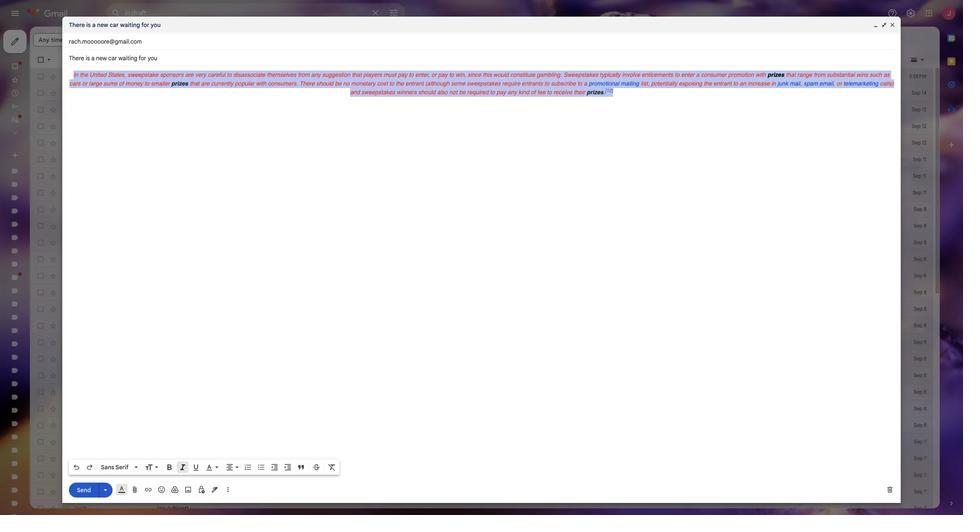 Task type: vqa. For each thing, say whether or not it's contained in the screenshot.
the topmost Personalization
no



Task type: locate. For each thing, give the bounding box(es) containing it.
6 sep 8 from the top
[[915, 289, 927, 296]]

since left this
[[468, 71, 482, 78]]

1 vertical spatial should
[[419, 89, 436, 96]]

2 row from the top
[[30, 85, 934, 101]]

row
[[30, 68, 934, 85], [30, 85, 934, 101], [30, 451, 934, 467], [30, 467, 934, 484], [30, 484, 934, 500], [30, 500, 934, 515]]

sans serif option
[[99, 463, 133, 472]]

or right cars at the left
[[82, 80, 87, 87]]

1 horizontal spatial in
[[251, 73, 256, 80]]

waiting inside row
[[207, 73, 226, 80]]

suggestion up kind
[[504, 73, 534, 80]]

0 horizontal spatial must
[[384, 71, 397, 78]]

and
[[350, 89, 360, 96]]

3 sep 12 row from the top
[[30, 135, 934, 151]]

sponsors up and
[[339, 73, 363, 80]]

5 draft from the top
[[74, 488, 87, 496]]

2 (no subject) from the top
[[157, 472, 189, 479]]

sans serif
[[101, 464, 129, 471]]

1 horizontal spatial would
[[494, 71, 509, 78]]

sep 8 row
[[30, 201, 934, 218], [30, 218, 934, 234], [30, 234, 934, 251], [30, 251, 934, 268], [30, 268, 934, 284], [30, 284, 934, 301], [30, 301, 934, 318], [30, 318, 934, 334], [30, 334, 934, 351], [30, 351, 934, 367], [30, 367, 934, 384], [30, 384, 934, 401], [30, 401, 934, 417], [30, 417, 934, 434]]

18 not important switch from the top
[[62, 355, 70, 363]]

must
[[384, 71, 397, 78], [568, 73, 581, 80]]

sep 11
[[914, 156, 927, 163], [914, 173, 927, 179], [914, 190, 927, 196]]

pay up (although
[[439, 71, 448, 78]]

car
[[110, 21, 119, 29], [197, 73, 205, 80]]

3 draft from the top
[[74, 455, 87, 463]]

would inside message body text box
[[494, 71, 509, 78]]

1 draft from the top
[[74, 73, 87, 80]]

suggestion
[[322, 71, 351, 78], [504, 73, 534, 80]]

not important switch for 9th sep 8 row from the bottom of the main content containing has attachment
[[62, 288, 70, 297]]

1 vertical spatial would
[[427, 89, 442, 97]]

suggestion up no
[[322, 71, 351, 78]]

the up yesterday.
[[396, 80, 404, 87]]

0 horizontal spatial prizes
[[171, 80, 188, 87]]

0 vertical spatial would
[[494, 71, 509, 78]]

0 vertical spatial subject)
[[167, 455, 189, 463]]

pay right "typically" at the top of page
[[624, 73, 633, 80]]

9 not important switch from the top
[[62, 205, 70, 214]]

enter, inside row
[[600, 73, 615, 80]]

0 vertical spatial (no subject)
[[157, 455, 189, 463]]

6 draft from the top
[[74, 505, 87, 513]]

8 for seventh sep 8 row from the bottom of the main content containing has attachment
[[925, 323, 927, 329]]

2 horizontal spatial prizes
[[768, 71, 785, 78]]

any down require
[[508, 89, 517, 96]]

pay inside calls) and sweepstakes winners should also not be required to pay any kind of fee to receive their
[[497, 89, 506, 96]]

, down the range
[[801, 80, 803, 87]]

22 not important switch from the top
[[62, 422, 70, 430]]

slow right thin
[[215, 488, 227, 496]]

4 8 from the top
[[925, 256, 927, 262]]

suggestion inside row
[[504, 73, 534, 80]]

0 horizontal spatial win,
[[456, 71, 466, 78]]

potentially
[[652, 80, 678, 87]]

3 sep 11 row from the top
[[30, 185, 934, 201]]

(no for 3rd (no subject) link from the bottom of the page
[[157, 455, 166, 463]]

a right smaller
[[180, 73, 183, 80]]

the
[[80, 71, 88, 78], [257, 73, 266, 80], [396, 80, 404, 87], [704, 80, 713, 87], [336, 89, 344, 97], [600, 89, 609, 97]]

is
[[86, 21, 91, 29], [174, 73, 178, 80]]

5 8 from the top
[[925, 273, 927, 279]]

subject) down climb
[[167, 505, 189, 513]]

4 not important switch from the top
[[62, 122, 70, 131]]

1 horizontal spatial from
[[480, 73, 492, 80]]

0 horizontal spatial there
[[69, 21, 85, 29]]

8 sep 8 row from the top
[[30, 318, 934, 334]]

on
[[592, 89, 598, 97]]

of right sums
[[119, 80, 124, 87]]

sweepstakes down this
[[467, 80, 501, 87]]

- left dear at top left
[[235, 89, 237, 97]]

prizes down promotional
[[587, 89, 604, 96]]

0 vertical spatial (no subject) link
[[157, 455, 888, 463]]

1 horizontal spatial must
[[568, 73, 581, 80]]

1 11 from the top
[[924, 156, 927, 163]]

draft down send at the left bottom of the page
[[74, 505, 87, 513]]

13 sep 8 row from the top
[[30, 401, 934, 417]]

1 vertical spatial 11
[[924, 173, 927, 179]]

prizes for prizes .
[[587, 89, 604, 96]]

enter, up '[12]'
[[600, 73, 615, 80]]

not important switch inside sep 7 row
[[62, 438, 70, 446]]

could
[[495, 89, 509, 97]]

older image
[[894, 56, 902, 64]]

waiting down the search mail image on the left of page
[[120, 21, 140, 29]]

(no subject) up insert files using drive icon
[[157, 472, 189, 479]]

0 vertical spatial 11
[[924, 156, 927, 163]]

sponsors inside message body text box
[[160, 71, 184, 78]]

win,
[[456, 71, 466, 78], [642, 73, 652, 80]]

very inside row
[[374, 73, 386, 80]]

2 sep 8 row from the top
[[30, 218, 934, 234]]

with right us
[[540, 89, 551, 97]]

1 horizontal spatial sponsors
[[339, 73, 363, 80]]

4 7 from the top
[[925, 489, 927, 495]]

2 horizontal spatial with
[[756, 71, 767, 78]]

there up the request
[[157, 73, 172, 80]]

should up the attending
[[317, 80, 334, 87]]

8 for 1st sep 8 row from the top of the main content containing has attachment
[[925, 206, 927, 212]]

5 sep 8 row from the top
[[30, 268, 934, 284]]

2 vertical spatial with
[[540, 89, 551, 97]]

6 row from the top
[[30, 500, 934, 515]]

cars
[[70, 80, 81, 87]]

(no subject) down climb
[[157, 505, 189, 513]]

1 slow from the left
[[215, 488, 227, 496]]

0 horizontal spatial careful
[[208, 71, 225, 78]]

0 horizontal spatial themselves
[[267, 71, 297, 78]]

is up has
[[86, 21, 91, 29]]

1 horizontal spatial be
[[459, 89, 466, 96]]

from up consumers.
[[298, 71, 310, 78]]

should down (although
[[419, 89, 436, 96]]

1 vertical spatial (no subject)
[[157, 472, 189, 479]]

sweepstake inside message body text box
[[128, 71, 159, 78]]

telemarketing
[[844, 80, 879, 87]]

slow
[[215, 488, 227, 496], [241, 488, 253, 496]]

sweepstake up the attending
[[306, 73, 337, 80]]

car inside row
[[197, 73, 205, 80]]

pay up their
[[582, 73, 592, 80]]

is for there is a new car waiting for you
[[86, 21, 91, 29]]

junk
[[778, 80, 789, 87]]

send
[[77, 487, 91, 494]]

3 8 from the top
[[925, 239, 927, 246]]

receive
[[554, 89, 573, 96]]

sep 12 row
[[30, 101, 934, 118], [30, 118, 934, 135], [30, 135, 934, 151]]

that range from substantial wins such as cars or large sums of money to smaller
[[70, 71, 891, 87]]

(no subject) up bold ‪(⌘b)‬ image
[[157, 455, 189, 463]]

sep 7 for 3rd row
[[915, 456, 927, 462]]

you
[[151, 21, 161, 29], [236, 73, 246, 80], [289, 89, 299, 97], [484, 89, 493, 97]]

3 not important switch from the top
[[62, 106, 70, 114]]

pay
[[398, 71, 408, 78], [439, 71, 448, 78], [582, 73, 592, 80], [624, 73, 633, 80], [497, 89, 506, 96]]

1 horizontal spatial enter,
[[600, 73, 615, 80]]

is inside "dialog"
[[86, 21, 91, 29]]

be inside calls) and sweepstakes winners should also not be required to pay any kind of fee to receive their
[[459, 89, 466, 96]]

0 vertical spatial (no
[[157, 455, 166, 463]]

1 horizontal spatial sweepstakes
[[467, 80, 501, 87]]

sweepstake
[[128, 71, 159, 78], [306, 73, 337, 80]]

is right smaller
[[174, 73, 178, 80]]

that
[[352, 71, 362, 78], [787, 71, 796, 78], [535, 73, 546, 80], [190, 80, 200, 87]]

(no for 2nd (no subject) link from the bottom of the page
[[157, 472, 166, 479]]

be left no
[[335, 80, 342, 87]]

9 8 from the top
[[925, 339, 927, 345]]

1 horizontal spatial of
[[531, 89, 536, 96]]

united up large
[[90, 71, 106, 78]]

2 subject) from the top
[[167, 472, 189, 479]]

promotion
[[729, 71, 755, 78]]

1 vertical spatial new
[[184, 73, 195, 80]]

1 8 from the top
[[925, 206, 927, 212]]

car down the search mail image on the left of page
[[110, 21, 119, 29]]

0 vertical spatial of
[[119, 80, 124, 87]]

new up budget
[[184, 73, 195, 80]]

11 not important switch from the top
[[62, 239, 70, 247]]

insert files using drive image
[[171, 486, 179, 494]]

for
[[141, 21, 149, 29], [227, 73, 234, 80], [180, 89, 188, 97], [300, 89, 308, 97]]

draft for 4th row from the top of the page
[[74, 472, 87, 479]]

substantial
[[828, 71, 856, 78]]

since
[[468, 71, 482, 78], [654, 73, 667, 80]]

would down (although
[[427, 89, 442, 97]]

draft up send button
[[74, 472, 87, 479]]

0 vertical spatial waiting
[[120, 21, 140, 29]]

disassociate inside message body text box
[[234, 71, 266, 78]]

3 sep 7 from the top
[[915, 472, 927, 478]]

4 draft from the top
[[74, 472, 87, 479]]

careful
[[208, 71, 225, 78], [387, 73, 405, 80]]

not important switch for seventh sep 8 row from the bottom of the main content containing has attachment
[[62, 322, 70, 330]]

players up the your
[[547, 73, 566, 80]]

or down substantial
[[837, 80, 843, 87]]

sep 11 for second sep 11 row from the bottom
[[914, 173, 927, 179]]

1 horizontal spatial is
[[174, 73, 178, 80]]

draft down undo ‪(⌘z)‬ image
[[74, 488, 87, 496]]

2 12 from the top
[[923, 123, 927, 129]]

draft for 1st row from the bottom of the page
[[74, 505, 87, 513]]

new for there is a new car waiting for you
[[97, 21, 108, 29]]

prizes up in
[[768, 71, 785, 78]]

2 vertical spatial sep 12
[[913, 140, 927, 146]]

2 vertical spatial 12
[[923, 140, 927, 146]]

0 horizontal spatial car
[[110, 21, 119, 29]]

win, up the 'some' in the top of the page
[[456, 71, 466, 78]]

consumers.
[[268, 80, 298, 87]]

underline ‪(⌘u)‬ image
[[192, 464, 200, 472]]

1 vertical spatial subject)
[[167, 472, 189, 479]]

2 slow from the left
[[241, 488, 253, 496]]

sweepstakes down cost
[[362, 89, 395, 96]]

0 horizontal spatial of
[[119, 80, 124, 87]]

2 horizontal spatial there
[[300, 80, 315, 87]]

must inside message body text box
[[384, 71, 397, 78]]

disassociate up popular
[[234, 71, 266, 78]]

1 horizontal spatial suggestion
[[504, 73, 534, 80]]

any inside row
[[494, 73, 503, 80]]

us
[[532, 89, 538, 97]]

0 horizontal spatial states,
[[108, 71, 126, 78]]

entrant down consumer
[[714, 80, 732, 87]]

0 vertical spatial sep 11
[[914, 156, 927, 163]]

from
[[298, 71, 310, 78], [815, 71, 826, 78], [480, 73, 492, 80]]

new up has attachment button
[[97, 21, 108, 29]]

0 horizontal spatial from
[[298, 71, 310, 78]]

advanced search options image
[[386, 5, 402, 21]]

0 vertical spatial 12
[[923, 106, 927, 113]]

is inside row
[[174, 73, 178, 80]]

1 vertical spatial (no
[[157, 472, 166, 479]]

from inside row
[[480, 73, 492, 80]]

insig
[[646, 89, 658, 97]]

win, right involve
[[642, 73, 652, 80]]

subject) for first (no subject) link from the bottom
[[167, 505, 189, 513]]

the down no
[[336, 89, 344, 97]]

navigation
[[0, 27, 100, 515]]

must up cost
[[384, 71, 397, 78]]

the up susan,
[[257, 73, 266, 80]]

[12]
[[606, 88, 613, 93]]

0 horizontal spatial players
[[364, 71, 382, 78]]

not important switch for 10th sep 8 row from the bottom
[[62, 272, 70, 280]]

sums
[[104, 80, 117, 87]]

draft
[[74, 73, 87, 80], [74, 89, 87, 97], [74, 455, 87, 463], [74, 472, 87, 479], [74, 488, 87, 496], [74, 505, 87, 513]]

0 horizontal spatial ,
[[801, 80, 803, 87]]

2 vertical spatial (no
[[157, 505, 166, 513]]

slow right dark
[[241, 488, 253, 496]]

main content containing has attachment
[[30, 27, 941, 515]]

5 sep 7 from the top
[[915, 505, 927, 512]]

not important switch for 14th sep 8 row from the top
[[62, 422, 70, 430]]

themselves up consumers.
[[267, 71, 297, 78]]

0 horizontal spatial are
[[185, 71, 194, 78]]

disassociate inside row
[[414, 73, 447, 80]]

there
[[69, 21, 85, 29], [157, 73, 172, 80], [300, 80, 315, 87]]

0 horizontal spatial in
[[73, 71, 78, 78]]

in inside message body text box
[[73, 71, 78, 78]]

0 vertical spatial sweepstakes
[[467, 80, 501, 87]]

not important switch for 3rd row
[[62, 455, 70, 463]]

17 not important switch from the top
[[62, 338, 70, 347]]

settings image
[[907, 8, 917, 18]]

13 sep 8 from the top
[[915, 406, 927, 412]]

1 horizontal spatial united
[[268, 73, 285, 80]]

3 sep 8 row from the top
[[30, 234, 934, 251]]

1 vertical spatial is
[[174, 73, 178, 80]]

3 7 from the top
[[925, 472, 927, 478]]

kind
[[519, 89, 530, 96]]

1 vertical spatial be
[[459, 89, 466, 96]]

in up susan,
[[251, 73, 256, 80]]

any right this
[[494, 73, 503, 80]]

the up cars at the left
[[80, 71, 88, 78]]

20 not important switch from the top
[[62, 388, 70, 397]]

0 horizontal spatial very
[[195, 71, 206, 78]]

any
[[311, 71, 321, 78], [494, 73, 503, 80], [508, 89, 517, 96]]

2 8 from the top
[[925, 223, 927, 229]]

not important switch for 2nd sep 8 row from the top
[[62, 222, 70, 230]]

careful up currently
[[208, 71, 225, 78]]

draft down cars at the left
[[74, 89, 87, 97]]

0 horizontal spatial -
[[235, 89, 237, 97]]

from up if
[[480, 73, 492, 80]]

sponsors up smaller
[[160, 71, 184, 78]]

7 for 3rd row
[[925, 456, 927, 462]]

0 vertical spatial car
[[110, 21, 119, 29]]

1 vertical spatial sweepstakes
[[362, 89, 395, 96]]

of
[[119, 80, 124, 87], [531, 89, 536, 96]]

bold ‪(⌘b)‬ image
[[165, 463, 174, 472]]

win, inside message body text box
[[456, 71, 466, 78]]

1 horizontal spatial disassociate
[[414, 73, 447, 80]]

of left fee
[[531, 89, 536, 96]]

1 horizontal spatial careful
[[387, 73, 405, 80]]

attending
[[309, 89, 334, 97]]

8 for 13th sep 8 row from the top
[[925, 406, 927, 412]]

that up junk mail link
[[787, 71, 796, 78]]

there up the attending
[[300, 80, 315, 87]]

0 horizontal spatial since
[[468, 71, 482, 78]]

careful up yesterday.
[[387, 73, 405, 80]]

(no up bold ‪(⌘b)‬ image
[[157, 455, 166, 463]]

sweepstakes
[[564, 71, 599, 78]]

united up thank
[[268, 73, 285, 80]]

15 not important switch from the top
[[62, 305, 70, 313]]

states, up thank
[[286, 73, 304, 80]]

1 horizontal spatial car
[[197, 73, 205, 80]]

prizes .
[[587, 89, 606, 96]]

states, up sums
[[108, 71, 126, 78]]

4 sep 8 row from the top
[[30, 251, 934, 268]]

(no up insert emoji ‪(⌘⇧2)‬ icon
[[157, 472, 166, 479]]

waiting inside "dialog"
[[120, 21, 140, 29]]

7 8 from the top
[[925, 306, 927, 312]]

be right not
[[459, 89, 466, 96]]

3 12 from the top
[[923, 140, 927, 146]]

1 horizontal spatial waiting
[[207, 73, 226, 80]]

to
[[227, 71, 232, 78], [409, 71, 414, 78], [450, 71, 454, 78], [675, 71, 680, 78], [407, 73, 412, 80], [593, 73, 599, 80], [635, 73, 640, 80], [145, 80, 149, 87], [390, 80, 395, 87], [545, 80, 550, 87], [578, 80, 583, 87], [734, 80, 739, 87], [491, 89, 495, 96], [547, 89, 552, 96]]

themselves up appreciate at the top of page
[[448, 73, 478, 80]]

be
[[335, 80, 342, 87], [459, 89, 466, 96]]

there is a new car waiting for you
[[69, 21, 161, 29]]

2 horizontal spatial any
[[508, 89, 517, 96]]

there inside row
[[157, 73, 172, 80]]

- up dear at top left
[[247, 73, 250, 80]]

1 sep 11 from the top
[[914, 156, 927, 163]]

0 horizontal spatial would
[[427, 89, 442, 97]]

session
[[367, 89, 387, 97]]

subject) for 3rd (no subject) link from the bottom of the page
[[167, 455, 189, 463]]

2 vertical spatial sep 11
[[914, 190, 927, 196]]

very up session
[[374, 73, 386, 80]]

1 (no subject) from the top
[[157, 455, 189, 463]]

4 row from the top
[[30, 467, 934, 484]]

constitute
[[511, 71, 536, 78]]

1 horizontal spatial slow
[[241, 488, 253, 496]]

2 7 from the top
[[925, 456, 927, 462]]

26 not important switch from the top
[[62, 488, 70, 496]]

2 horizontal spatial are
[[364, 73, 373, 80]]

has attachment
[[88, 36, 133, 44]]

waiting up "approval"
[[207, 73, 226, 80]]

3 row from the top
[[30, 451, 934, 467]]

sweepstakes
[[467, 80, 501, 87], [362, 89, 395, 96]]

not important switch
[[62, 72, 70, 81], [62, 89, 70, 97], [62, 106, 70, 114], [62, 122, 70, 131], [62, 139, 70, 147], [62, 155, 70, 164], [62, 172, 70, 180], [62, 189, 70, 197], [62, 205, 70, 214], [62, 222, 70, 230], [62, 239, 70, 247], [62, 255, 70, 264], [62, 272, 70, 280], [62, 288, 70, 297], [62, 305, 70, 313], [62, 322, 70, 330], [62, 338, 70, 347], [62, 355, 70, 363], [62, 372, 70, 380], [62, 388, 70, 397], [62, 405, 70, 413], [62, 422, 70, 430], [62, 438, 70, 446], [62, 455, 70, 463], [62, 471, 70, 480], [62, 488, 70, 496], [62, 505, 70, 513]]

would up require
[[494, 71, 509, 78]]

8
[[925, 206, 927, 212], [925, 223, 927, 229], [925, 239, 927, 246], [925, 256, 927, 262], [925, 273, 927, 279], [925, 289, 927, 296], [925, 306, 927, 312], [925, 323, 927, 329], [925, 339, 927, 345], [925, 356, 927, 362], [925, 372, 927, 379], [925, 389, 927, 395], [925, 406, 927, 412], [925, 422, 927, 429]]

1 horizontal spatial themselves
[[448, 73, 478, 80]]

new inside row
[[184, 73, 195, 80]]

1 (no from the top
[[157, 455, 166, 463]]

enter,
[[416, 71, 430, 78], [600, 73, 615, 80]]

(no for first (no subject) link from the bottom
[[157, 505, 166, 513]]

0 horizontal spatial waiting
[[120, 21, 140, 29]]

6 8 from the top
[[925, 289, 927, 296]]

13 8 from the top
[[925, 406, 927, 412]]

subject) up the italic ‪(⌘i)‬ image
[[167, 455, 189, 463]]

there up rach.mooooore@gmail.com
[[69, 21, 85, 29]]

t
[[669, 73, 671, 80]]

insert signature image
[[211, 486, 219, 494]]

1 horizontal spatial win,
[[642, 73, 652, 80]]

2 not important switch from the top
[[62, 89, 70, 97]]

8 for third sep 8 row from the top of the main content containing has attachment
[[925, 239, 927, 246]]

or inside that range from substantial wins such as cars or large sums of money to smaller
[[82, 80, 87, 87]]

prizes for prizes
[[768, 71, 785, 78]]

0 horizontal spatial with
[[256, 80, 267, 87]]

with inside row
[[540, 89, 551, 97]]

16 not important switch from the top
[[62, 322, 70, 330]]

a inside row
[[180, 73, 183, 80]]

2 horizontal spatial from
[[815, 71, 826, 78]]

(no subject) for 2nd (no subject) link from the bottom of the page
[[157, 472, 189, 479]]

14 8 from the top
[[925, 422, 927, 429]]

4 sep 7 from the top
[[915, 489, 927, 495]]

8 for third sep 8 row from the bottom of the main content containing has attachment
[[925, 389, 927, 395]]

0 horizontal spatial sweepstakes
[[362, 89, 395, 96]]

10 8 from the top
[[925, 356, 927, 362]]

entrant down in the united states, sweepstake sponsors are very careful to disassociate themselves from any suggestion that players must pay to enter, or pay to win, since this would constitute gambling. sweepstakes typically involve enticements to enter a consumer promotion with
[[406, 80, 424, 87]]

indent more ‪(⌘])‬ image
[[284, 463, 292, 472]]

from inside that range from substantial wins such as cars or large sums of money to smaller
[[815, 71, 826, 78]]

united
[[90, 71, 106, 78], [268, 73, 285, 80]]

24 not important switch from the top
[[62, 455, 70, 463]]

1 vertical spatial of
[[531, 89, 536, 96]]

1 vertical spatial waiting
[[207, 73, 226, 80]]

9 sep 8 from the top
[[915, 339, 927, 345]]

increase
[[748, 80, 770, 87]]

1 horizontal spatial there
[[157, 73, 172, 80]]

since left t
[[654, 73, 667, 80]]

insert emoji ‪(⌘⇧2)‬ image
[[158, 486, 166, 494]]

0 horizontal spatial sweepstake
[[128, 71, 159, 78]]

sep 7
[[915, 439, 927, 445], [915, 456, 927, 462], [915, 472, 927, 478], [915, 489, 927, 495], [915, 505, 927, 512]]

strikethrough ‪(⌘⇧x)‬ image
[[313, 463, 321, 472]]

there for there is a new car waiting for you - in the united states, sweepstake sponsors are very careful to disassociate themselves from any suggestion that players must pay to enter, or pay to win, since t
[[157, 73, 172, 80]]

very
[[195, 71, 206, 78], [374, 73, 386, 80]]

sep 12
[[913, 106, 927, 113], [913, 123, 927, 129], [913, 140, 927, 146]]

0 horizontal spatial suggestion
[[322, 71, 351, 78]]

1 not important switch from the top
[[62, 72, 70, 81]]

there for there is a new car waiting for you
[[69, 21, 85, 29]]

subject)
[[167, 455, 189, 463], [167, 472, 189, 479], [167, 505, 189, 513]]

8 not important switch from the top
[[62, 189, 70, 197]]

0 horizontal spatial disassociate
[[234, 71, 266, 78]]

1 horizontal spatial players
[[547, 73, 566, 80]]

subject) up insert files using drive icon
[[167, 472, 189, 479]]

None search field
[[106, 3, 406, 23]]

car up budget
[[197, 73, 205, 80]]

pay down require
[[497, 89, 506, 96]]

a up has
[[92, 21, 96, 29]]

toggle split pane mode image
[[911, 56, 919, 64]]

1 horizontal spatial sweepstake
[[306, 73, 337, 80]]

1 sep 8 from the top
[[915, 206, 927, 212]]

6 not important switch from the top
[[62, 155, 70, 164]]

1 horizontal spatial prizes
[[587, 89, 604, 96]]

or
[[432, 71, 437, 78], [617, 73, 622, 80], [82, 80, 87, 87], [837, 80, 843, 87]]

Subject field
[[69, 54, 895, 62]]

that inside that range from substantial wins such as cars or large sums of money to smaller
[[787, 71, 796, 78]]

sep 11 row
[[30, 151, 934, 168], [30, 168, 934, 185], [30, 185, 934, 201]]

disassociate
[[234, 71, 266, 78], [414, 73, 447, 80]]

draft left large
[[74, 73, 87, 80]]

1 horizontal spatial ,
[[834, 80, 836, 87]]

prizes up the request
[[171, 80, 188, 87]]

not important switch for 2nd sep 12 row
[[62, 122, 70, 131]]

as
[[884, 71, 891, 78]]

(no down laugh
[[157, 505, 166, 513]]

0 vertical spatial is
[[86, 21, 91, 29]]

car for there is a new car waiting for you
[[110, 21, 119, 29]]

1 vertical spatial sep 11
[[914, 173, 927, 179]]

3 sep 8 from the top
[[915, 239, 927, 246]]

any up the attending
[[311, 71, 321, 78]]

car inside "dialog"
[[110, 21, 119, 29]]

1 vertical spatial car
[[197, 73, 205, 80]]

0 horizontal spatial any
[[311, 71, 321, 78]]

disassociate up we on the left of the page
[[414, 73, 447, 80]]

sponsors inside row
[[339, 73, 363, 80]]

3 subject) from the top
[[167, 505, 189, 513]]

2 draft from the top
[[74, 89, 87, 97]]

1 (no subject) link from the top
[[157, 455, 888, 463]]

with up susan,
[[256, 80, 267, 87]]

a down sweepstakes on the right of page
[[584, 80, 588, 87]]

new inside "dialog"
[[97, 21, 108, 29]]

7 sep 8 row from the top
[[30, 301, 934, 318]]

undo ‪(⌘z)‬ image
[[72, 463, 81, 472]]

2 vertical spatial prizes
[[587, 89, 604, 96]]

.
[[604, 89, 606, 96]]

spam email link
[[804, 80, 834, 87]]

clear search image
[[367, 5, 384, 21]]

2 sep 11 from the top
[[914, 173, 927, 179]]

1 horizontal spatial since
[[654, 73, 667, 80]]

prizes link
[[768, 71, 785, 78]]

tab list
[[941, 27, 964, 486]]

very inside message body text box
[[195, 71, 206, 78]]

0 horizontal spatial be
[[335, 80, 342, 87]]

5 7 from the top
[[925, 505, 927, 512]]

8 8 from the top
[[925, 323, 927, 329]]

main content
[[30, 27, 941, 515]]

3 sep 11 from the top
[[914, 190, 927, 196]]

sweepstake up money
[[128, 71, 159, 78]]

of inside that range from substantial wins such as cars or large sums of money to smaller
[[119, 80, 124, 87]]

italic ‪(⌘i)‬ image
[[179, 463, 187, 472]]

refresh image
[[62, 56, 70, 64]]

0 vertical spatial prizes
[[768, 71, 785, 78]]

1 horizontal spatial with
[[540, 89, 551, 97]]

3 (no subject) from the top
[[157, 505, 189, 513]]

has
[[88, 36, 98, 44]]

11 8 from the top
[[925, 372, 927, 379]]

the down consumer
[[704, 80, 713, 87]]

must up their
[[568, 73, 581, 80]]

0 vertical spatial -
[[247, 73, 250, 80]]

1 horizontal spatial are
[[201, 80, 210, 87]]

careful inside row
[[387, 73, 405, 80]]

1 entrant from the left
[[406, 80, 424, 87]]

in up cars at the left
[[73, 71, 78, 78]]

7 sep 8 from the top
[[915, 306, 927, 312]]



Task type: describe. For each thing, give the bounding box(es) containing it.
2 sep 12 row from the top
[[30, 118, 934, 135]]

12 sep 8 row from the top
[[30, 384, 934, 401]]

an
[[740, 80, 747, 87]]

sep 7 for 2nd row from the bottom of the page
[[915, 489, 927, 495]]

telemarketing link
[[844, 80, 879, 87]]

climb
[[173, 488, 187, 496]]

is for there is a new car waiting for you - in the united states, sweepstake sponsors are very careful to disassociate themselves from any suggestion that players must pay to enter, or pay to win, since t
[[174, 73, 178, 80]]

new for there is a new car waiting for you - in the united states, sweepstake sponsors are very careful to disassociate themselves from any suggestion that players must pay to enter, or pay to win, since t
[[184, 73, 195, 80]]

prizes for prizes that are currently popular with consumers. there should be no monetary cost to the entrant (although some sweepstakes require entrants to subscribe to a promotional mailing list, potentially exposing the entrant to an increase in junk mail , spam email , or telemarketing
[[171, 80, 188, 87]]

mail
[[791, 80, 801, 87]]

approval
[[210, 89, 233, 97]]

not important switch for 9th sep 8 row
[[62, 338, 70, 347]]

serif
[[116, 464, 129, 471]]

united inside row
[[268, 73, 285, 80]]

1 , from the left
[[801, 80, 803, 87]]

gambling.
[[537, 71, 563, 78]]

8 for tenth sep 8 row from the top of the main content containing has attachment
[[925, 356, 927, 362]]

provide
[[511, 89, 531, 97]]

2 sep 11 row from the top
[[30, 168, 934, 185]]

waiting for there is a new car waiting for you
[[120, 21, 140, 29]]

it
[[474, 89, 477, 97]]

there is a new car waiting for you - in the united states, sweepstake sponsors are very careful to disassociate themselves from any suggestion that players must pay to enter, or pay to win, since t
[[157, 73, 671, 80]]

any inside calls) and sweepstakes winners should also not be required to pay any kind of fee to receive their
[[508, 89, 517, 96]]

enter
[[682, 71, 695, 78]]

insert link ‪(⌘k)‬ image
[[144, 486, 153, 494]]

states, inside message body text box
[[108, 71, 126, 78]]

sep 11 for 3rd sep 11 row from the bottom
[[914, 156, 927, 163]]

training
[[346, 89, 366, 97]]

require
[[503, 80, 521, 87]]

pay up winners
[[398, 71, 408, 78]]

spam
[[804, 80, 819, 87]]

in inside row
[[251, 73, 256, 80]]

enter, inside message body text box
[[416, 71, 430, 78]]

2 sep 12 from the top
[[913, 123, 927, 129]]

entrants
[[522, 80, 543, 87]]

1 sep 12 row from the top
[[30, 101, 934, 118]]

remove formatting ‪(⌘\)‬ image
[[328, 463, 336, 472]]

11 sep 8 from the top
[[915, 372, 927, 379]]

1 7 from the top
[[925, 439, 927, 445]]

14
[[923, 90, 927, 96]]

not important switch for 13th sep 8 row from the top
[[62, 405, 70, 413]]

0 vertical spatial be
[[335, 80, 342, 87]]

7 for 1st row from the bottom of the page
[[925, 505, 927, 512]]

9 sep 8 row from the top
[[30, 334, 934, 351]]

cost
[[377, 80, 388, 87]]

or up (although
[[432, 71, 437, 78]]

1 horizontal spatial states,
[[286, 73, 304, 80]]

attachment
[[100, 36, 133, 44]]

sep 7 for 4th row from the top of the page
[[915, 472, 927, 478]]

1 sep 8 row from the top
[[30, 201, 934, 218]]

8 sep 8 from the top
[[915, 323, 927, 329]]

1 sep 7 from the top
[[915, 439, 927, 445]]

should inside calls) and sweepstakes winners should also not be required to pay any kind of fee to receive their
[[419, 89, 436, 96]]

not important switch for third sep 8 row from the top of the main content containing has attachment
[[62, 239, 70, 247]]

(although
[[426, 80, 450, 87]]

minimize image
[[873, 22, 880, 28]]

0 vertical spatial with
[[756, 71, 767, 78]]

discard draft ‪(⌘⇧d)‬ image
[[887, 486, 895, 494]]

search mail image
[[109, 6, 124, 21]]

7 for 4th row from the top of the page
[[925, 472, 927, 478]]

not important switch for 3rd sep 11 row
[[62, 189, 70, 197]]

that up budget
[[190, 80, 200, 87]]

formatting options toolbar
[[69, 460, 340, 475]]

currently
[[211, 80, 234, 87]]

4 sep 8 from the top
[[915, 256, 927, 262]]

not important switch for first sep 12 row from the bottom of the main content containing has attachment
[[62, 139, 70, 147]]

1 sep 12 from the top
[[913, 106, 927, 113]]

2 entrant from the left
[[714, 80, 732, 87]]

send button
[[69, 483, 99, 498]]

players inside message body text box
[[364, 71, 382, 78]]

dear
[[239, 89, 252, 97]]

14 sep 8 row from the top
[[30, 417, 934, 434]]

subject) for 2nd (no subject) link from the bottom of the page
[[167, 472, 189, 479]]

Message Body text field
[[69, 71, 895, 458]]

not important switch for 4th row from the top of the page
[[62, 471, 70, 480]]

8 for 10th sep 8 row from the bottom
[[925, 273, 927, 279]]

list,
[[641, 80, 650, 87]]

united inside message body text box
[[90, 71, 106, 78]]

thin
[[203, 488, 213, 496]]

not important switch for second sep 11 row from the bottom
[[62, 172, 70, 180]]

not important switch for 3rd sep 11 row from the bottom
[[62, 155, 70, 164]]

some
[[452, 80, 466, 87]]

has attachment button
[[82, 33, 138, 47]]

7 for 2nd row from the bottom of the page
[[925, 489, 927, 495]]

not important switch for sep 7 row
[[62, 438, 70, 446]]

dark
[[228, 488, 240, 496]]

calls)
[[881, 80, 894, 87]]

exposing
[[680, 80, 703, 87]]

sep 7 for 1st row from the bottom of the page
[[915, 505, 927, 512]]

waiting for there is a new car waiting for you - in the united states, sweepstake sponsors are very careful to disassociate themselves from any suggestion that players must pay to enter, or pay to win, since t
[[207, 73, 226, 80]]

8 for 9th sep 8 row from the bottom of the main content containing has attachment
[[925, 289, 927, 296]]

6 sep 8 row from the top
[[30, 284, 934, 301]]

not important switch for tenth sep 8 row from the top of the main content containing has attachment
[[62, 355, 70, 363]]

close image
[[890, 22, 897, 28]]

draft for first row from the top of the page
[[74, 73, 87, 80]]

mailing
[[621, 80, 640, 87]]

that inside row
[[535, 73, 546, 80]]

sans
[[101, 464, 114, 471]]

numbered list ‪(⌘⇧7)‬ image
[[244, 463, 252, 472]]

not important switch for 2nd row from the bottom of the page
[[62, 488, 70, 496]]

we
[[417, 89, 425, 97]]

draft for 5th row from the bottom
[[74, 89, 87, 97]]

of inside calls) and sweepstakes winners should also not be required to pay any kind of fee to receive their
[[531, 89, 536, 96]]

since inside row
[[654, 73, 667, 80]]

laugh climb itchy thin slow dark slow link
[[157, 488, 888, 496]]

wins
[[857, 71, 869, 78]]

popular
[[235, 80, 255, 87]]

or left involve
[[617, 73, 622, 80]]

sweepstakes inside calls) and sweepstakes winners should also not be required to pay any kind of fee to receive their
[[362, 89, 395, 96]]

range
[[798, 71, 813, 78]]

typically
[[600, 71, 621, 78]]

draft for 2nd row from the bottom of the page
[[74, 488, 87, 496]]

consumer
[[702, 71, 727, 78]]

pop out image
[[882, 22, 888, 28]]

required
[[468, 89, 489, 96]]

(no subject) for first (no subject) link from the bottom
[[157, 505, 189, 513]]

since inside message body text box
[[468, 71, 482, 78]]

their
[[574, 89, 586, 96]]

your
[[552, 89, 564, 97]]

rach.mooooore@gmail.com
[[69, 38, 142, 45]]

no
[[343, 80, 350, 87]]

to inside that range from substantial wins such as cars or large sums of money to smaller
[[145, 80, 149, 87]]

junk mail link
[[778, 80, 801, 87]]

in the united states, sweepstake sponsors are very careful to disassociate themselves from any suggestion that players must pay to enter, or pay to win, since this would constitute gambling. sweepstakes typically involve enticements to enter a consumer promotion with
[[73, 71, 767, 78]]

12 sep 8 from the top
[[915, 389, 927, 395]]

1 horizontal spatial -
[[247, 73, 250, 80]]

not important switch for first row from the top of the page
[[62, 72, 70, 81]]

in
[[772, 80, 777, 87]]

players inside row
[[547, 73, 566, 80]]

sep 7 row
[[30, 434, 934, 451]]

yesterday.
[[389, 89, 416, 97]]

attach files image
[[131, 486, 139, 494]]

3 (no subject) link from the top
[[157, 505, 888, 513]]

would inside row
[[427, 89, 442, 97]]

(no subject) for 3rd (no subject) link from the bottom of the page
[[157, 455, 189, 463]]

itchy
[[189, 488, 202, 496]]

smaller
[[151, 80, 170, 87]]

8 for 2nd sep 8 row from the top
[[925, 223, 927, 229]]

suggestion inside message body text box
[[322, 71, 351, 78]]

sep 11 for 3rd sep 11 row
[[914, 190, 927, 196]]

5 row from the top
[[30, 484, 934, 500]]

8 for 9th sep 8 row
[[925, 339, 927, 345]]

not important switch for first sep 12 row from the top
[[62, 106, 70, 114]]

monetary
[[352, 80, 376, 87]]

susan,
[[253, 89, 270, 97]]

1 vertical spatial -
[[235, 89, 237, 97]]

car for there is a new car waiting for you - in the united states, sweepstake sponsors are very careful to disassociate themselves from any suggestion that players must pay to enter, or pay to win, since t
[[197, 73, 205, 80]]

redo ‪(⌘y)‬ image
[[86, 463, 94, 472]]

feedback
[[565, 89, 590, 97]]

you inside "dialog"
[[151, 21, 161, 29]]

sep 14
[[913, 90, 927, 96]]

the right on
[[600, 89, 609, 97]]

not important switch for third sep 8 row from the bottom of the main content containing has attachment
[[62, 388, 70, 397]]

10 sep 8 from the top
[[915, 356, 927, 362]]

8 for eighth sep 8 row from the bottom of the main content containing has attachment
[[925, 306, 927, 312]]

toggle confidential mode image
[[197, 486, 206, 494]]

session.
[[610, 89, 631, 97]]

themselves inside message body text box
[[267, 71, 297, 78]]

10 sep 8 row from the top
[[30, 351, 934, 367]]

1 row from the top
[[30, 68, 934, 85]]

not important switch for fourth sep 8 row from the top
[[62, 255, 70, 264]]

appreciate
[[444, 89, 472, 97]]

if
[[479, 89, 482, 97]]

laugh climb itchy thin slow dark slow
[[157, 488, 253, 496]]

enticements
[[642, 71, 674, 78]]

2 (no subject) link from the top
[[157, 471, 888, 480]]

win, inside row
[[642, 73, 652, 80]]

winners
[[397, 89, 417, 96]]

promotional mailing link
[[589, 80, 640, 87]]

for inside 'there is a new car waiting for you' "dialog"
[[141, 21, 149, 29]]

0 horizontal spatial should
[[317, 80, 334, 87]]

1 12 from the top
[[923, 106, 927, 113]]

laugh
[[157, 488, 172, 496]]

2 , from the left
[[834, 80, 836, 87]]

this
[[483, 71, 492, 78]]

there is a new car waiting for you dialog
[[62, 17, 902, 503]]

calls) and sweepstakes winners should also not be required to pay any kind of fee to receive their
[[350, 80, 894, 96]]

indent less ‪(⌘[)‬ image
[[271, 463, 279, 472]]

2 sep 8 from the top
[[915, 223, 927, 229]]

not important switch for eighth sep 8 row from the bottom of the main content containing has attachment
[[62, 305, 70, 313]]

not important switch for 5th row from the bottom
[[62, 89, 70, 97]]

not important switch for 1st row from the bottom of the page
[[62, 505, 70, 513]]

1 vertical spatial with
[[256, 80, 267, 87]]

not
[[450, 89, 458, 96]]

that up monetary
[[352, 71, 362, 78]]

3 11 from the top
[[924, 190, 927, 196]]

8 for fourth sep 8 row from the top
[[925, 256, 927, 262]]

promotional
[[589, 80, 620, 87]]

5 sep 8 from the top
[[915, 273, 927, 279]]

14 sep 8 from the top
[[915, 422, 927, 429]]

must inside row
[[568, 73, 581, 80]]

not important switch for 11th sep 8 row from the top of the main content containing has attachment
[[62, 372, 70, 380]]

2 11 from the top
[[924, 173, 927, 179]]

8 for 14th sep 8 row from the top
[[925, 422, 927, 429]]

more send options image
[[101, 486, 110, 494]]

not important switch for 1st sep 8 row from the top of the main content containing has attachment
[[62, 205, 70, 214]]

your
[[633, 89, 644, 97]]

money
[[126, 80, 143, 87]]

draft for 3rd row
[[74, 455, 87, 463]]

themselves inside row
[[448, 73, 478, 80]]

sweepstake inside row
[[306, 73, 337, 80]]

large
[[89, 80, 102, 87]]

email
[[820, 80, 834, 87]]

a right enter
[[697, 71, 700, 78]]

[12] link
[[606, 88, 613, 93]]

there inside message body text box
[[300, 80, 315, 87]]

8 for 11th sep 8 row from the top of the main content containing has attachment
[[925, 372, 927, 379]]

request for budget approval - dear susan, thank you for attending the training session yesterday. we would appreciate it if you could provide us with your feedback on the session. your insig
[[157, 89, 658, 97]]

request
[[157, 89, 179, 97]]

11 sep 8 row from the top
[[30, 367, 934, 384]]

insert photo image
[[184, 486, 192, 494]]

such
[[870, 71, 883, 78]]

bulleted list ‪(⌘⇧8)‬ image
[[257, 463, 266, 472]]

thank
[[272, 89, 288, 97]]

budget
[[189, 89, 208, 97]]

also
[[437, 89, 448, 96]]

1 sep 11 row from the top
[[30, 151, 934, 168]]

3:58 pm
[[910, 73, 927, 79]]

quote ‪(⌘⇧9)‬ image
[[297, 463, 306, 472]]

more options image
[[226, 486, 231, 494]]

3 sep 12 from the top
[[913, 140, 927, 146]]

careful inside message body text box
[[208, 71, 225, 78]]



